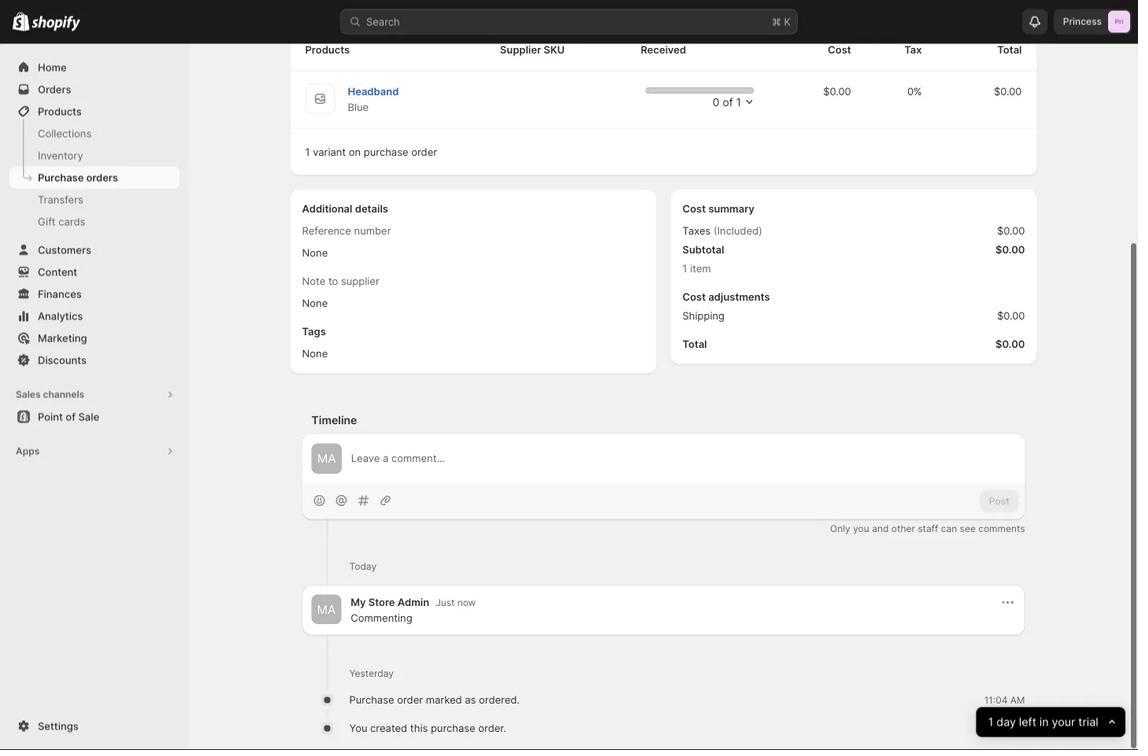 Task type: vqa. For each thing, say whether or not it's contained in the screenshot.
Marketing at the top left of the page
yes



Task type: describe. For each thing, give the bounding box(es) containing it.
orders link
[[9, 79, 180, 101]]

point of sale link
[[9, 406, 180, 428]]

orders
[[38, 83, 71, 96]]

order.
[[478, 724, 506, 736]]

ordered products
[[302, 17, 390, 29]]

number
[[354, 226, 391, 238]]

my store admin just now commenting
[[351, 598, 476, 626]]

purchase for order
[[364, 147, 408, 159]]

3 none from the top
[[302, 349, 328, 361]]

supplier sku
[[500, 45, 565, 57]]

cost for cost adjustments
[[682, 292, 706, 304]]

this
[[410, 724, 428, 736]]

gift cards
[[38, 216, 85, 228]]

headband link
[[348, 87, 399, 99]]

1 item
[[682, 264, 711, 276]]

0 of 1
[[713, 96, 741, 110]]

channels
[[43, 389, 84, 401]]

1 horizontal spatial products
[[305, 45, 350, 57]]

other
[[891, 524, 915, 535]]

details
[[355, 204, 388, 216]]

princess image
[[1108, 11, 1130, 33]]

store
[[368, 598, 395, 610]]

sales
[[16, 389, 41, 401]]

commenting
[[351, 613, 412, 626]]

headband blue
[[348, 87, 399, 115]]

finances link
[[9, 284, 180, 306]]

taxes
[[682, 226, 711, 238]]

variant
[[313, 147, 346, 159]]

post
[[989, 497, 1009, 508]]

purchase order marked as ordered.
[[349, 695, 520, 707]]

can
[[941, 524, 957, 535]]

post button
[[980, 491, 1019, 514]]

⌘ k
[[772, 16, 791, 28]]

cards
[[58, 216, 85, 228]]

2 avatar with initials m a image from the top
[[311, 596, 341, 626]]

cost summary
[[682, 204, 755, 216]]

only you and other staff can see comments
[[830, 524, 1025, 535]]

home
[[38, 61, 67, 74]]

cost for cost summary
[[682, 204, 706, 216]]

day
[[997, 716, 1016, 730]]

left
[[1019, 716, 1037, 730]]

marketing
[[38, 332, 87, 345]]

content link
[[9, 261, 180, 284]]

1 vertical spatial total
[[682, 339, 707, 352]]

subtotal
[[682, 245, 724, 257]]

you created this purchase order.
[[349, 724, 506, 736]]

see
[[960, 524, 976, 535]]

purchase for order.
[[431, 724, 475, 736]]

additional
[[302, 204, 352, 216]]

apps button
[[9, 441, 180, 463]]

1 variant on purchase order
[[305, 147, 437, 159]]

⌘
[[772, 16, 781, 28]]

sale
[[78, 411, 99, 423]]

gift cards link
[[9, 211, 180, 233]]

none for reference
[[302, 248, 328, 260]]

marketing link
[[9, 328, 180, 350]]

collections
[[38, 128, 92, 140]]

on
[[349, 147, 361, 159]]

received products progress bar
[[645, 89, 754, 95]]

and
[[872, 524, 889, 535]]

Leave a comment... text field
[[351, 452, 1016, 468]]

settings
[[38, 721, 78, 733]]

gift
[[38, 216, 56, 228]]

1 horizontal spatial shopify image
[[32, 16, 81, 32]]

princess
[[1063, 16, 1102, 28]]

1 for 1 item
[[682, 264, 687, 276]]

$0.00 for shipping
[[997, 311, 1025, 323]]

supplier
[[341, 276, 379, 289]]

purchase for purchase orders
[[38, 172, 84, 184]]

analytics
[[38, 310, 83, 323]]

1 day left in your trial button
[[976, 708, 1125, 738]]

none for note
[[302, 298, 328, 311]]

received
[[641, 45, 686, 57]]

1 for 1 variant on purchase order
[[305, 147, 310, 159]]

search
[[366, 16, 400, 28]]



Task type: locate. For each thing, give the bounding box(es) containing it.
of inside button
[[66, 411, 76, 423]]

customers
[[38, 244, 91, 256]]

none down "reference"
[[302, 248, 328, 260]]

purchase up transfers
[[38, 172, 84, 184]]

ordered.
[[479, 695, 520, 707]]

admin
[[398, 598, 429, 610]]

am for order.
[[1010, 724, 1025, 735]]

customers link
[[9, 239, 180, 261]]

cost up shipping on the right top of the page
[[682, 292, 706, 304]]

purchase down marked
[[431, 724, 475, 736]]

cost
[[828, 45, 851, 57], [682, 204, 706, 216], [682, 292, 706, 304]]

1 right 0 at the top of page
[[736, 96, 741, 110]]

0 vertical spatial 11:04 am
[[984, 696, 1025, 707]]

sku
[[544, 45, 565, 57]]

point of sale button
[[0, 406, 189, 428]]

none down tags
[[302, 349, 328, 361]]

0 vertical spatial total
[[997, 45, 1022, 57]]

2 vertical spatial none
[[302, 349, 328, 361]]

ordered
[[302, 17, 343, 29]]

products up collections
[[38, 106, 82, 118]]

2 vertical spatial cost
[[682, 292, 706, 304]]

marked
[[426, 695, 462, 707]]

1 left item
[[682, 264, 687, 276]]

only
[[830, 524, 850, 535]]

11:04 am up day
[[984, 696, 1025, 707]]

0 horizontal spatial of
[[66, 411, 76, 423]]

cost left tax
[[828, 45, 851, 57]]

of for 1
[[723, 96, 733, 110]]

1 vertical spatial avatar with initials m a image
[[311, 596, 341, 626]]

products link
[[9, 101, 180, 123]]

11:04 for you created this purchase order.
[[984, 724, 1008, 735]]

1 vertical spatial purchase
[[349, 695, 394, 707]]

avatar with initials m a image down timeline
[[311, 445, 342, 475]]

1 vertical spatial purchase
[[431, 724, 475, 736]]

order up this
[[397, 695, 423, 707]]

1 horizontal spatial purchase
[[431, 724, 475, 736]]

tags
[[302, 327, 326, 339]]

products
[[305, 45, 350, 57], [38, 106, 82, 118]]

of right 0 at the top of page
[[723, 96, 733, 110]]

analytics link
[[9, 306, 180, 328]]

products
[[345, 17, 390, 29]]

0 vertical spatial 11:04
[[984, 696, 1008, 707]]

adjustments
[[708, 292, 770, 304]]

0
[[713, 96, 719, 110]]

0 vertical spatial products
[[305, 45, 350, 57]]

created
[[370, 724, 407, 736]]

in
[[1040, 716, 1049, 730]]

cost up taxes
[[682, 204, 706, 216]]

total
[[997, 45, 1022, 57], [682, 339, 707, 352]]

blue
[[348, 102, 369, 115]]

1 11:04 from the top
[[984, 696, 1008, 707]]

additional details
[[302, 204, 388, 216]]

note to supplier
[[302, 276, 379, 289]]

cost for cost
[[828, 45, 851, 57]]

0 vertical spatial cost
[[828, 45, 851, 57]]

point
[[38, 411, 63, 423]]

discounts
[[38, 354, 87, 367]]

k
[[784, 16, 791, 28]]

1 horizontal spatial total
[[997, 45, 1022, 57]]

content
[[38, 266, 77, 278]]

0 vertical spatial none
[[302, 248, 328, 260]]

taxes (included)
[[682, 226, 762, 238]]

purchase orders
[[38, 172, 118, 184]]

11:04 am left in
[[984, 724, 1025, 735]]

headband
[[348, 87, 399, 99]]

transfers link
[[9, 189, 180, 211]]

0 vertical spatial of
[[723, 96, 733, 110]]

comments
[[978, 524, 1025, 535]]

0%
[[907, 87, 922, 99]]

of
[[723, 96, 733, 110], [66, 411, 76, 423]]

you
[[349, 724, 367, 736]]

products inside products link
[[38, 106, 82, 118]]

your
[[1052, 716, 1075, 730]]

0 vertical spatial avatar with initials m a image
[[311, 445, 342, 475]]

1 vertical spatial products
[[38, 106, 82, 118]]

inventory
[[38, 150, 83, 162]]

11:04 am for you created this purchase order.
[[984, 724, 1025, 735]]

1 vertical spatial of
[[66, 411, 76, 423]]

orders
[[86, 172, 118, 184]]

$0.00 for taxes
[[997, 226, 1025, 238]]

purchase down the yesterday
[[349, 695, 394, 707]]

staff
[[918, 524, 938, 535]]

my
[[351, 598, 366, 610]]

of left sale
[[66, 411, 76, 423]]

reference
[[302, 226, 351, 238]]

shopify image
[[13, 12, 29, 31], [32, 16, 81, 32]]

(included)
[[714, 226, 762, 238]]

avatar with initials m a image left my
[[311, 596, 341, 626]]

$0.00 for total
[[996, 339, 1025, 352]]

apps
[[16, 446, 40, 458]]

0 horizontal spatial total
[[682, 339, 707, 352]]

point of sale
[[38, 411, 99, 423]]

tax
[[904, 45, 922, 57]]

2 11:04 am from the top
[[984, 724, 1025, 735]]

2 none from the top
[[302, 298, 328, 311]]

1 vertical spatial 11:04 am
[[984, 724, 1025, 735]]

0 vertical spatial order
[[411, 147, 437, 159]]

sales channels
[[16, 389, 84, 401]]

0 vertical spatial am
[[1010, 696, 1025, 707]]

am up left
[[1010, 696, 1025, 707]]

1 vertical spatial am
[[1010, 724, 1025, 735]]

11:04 am for purchase order marked as ordered.
[[984, 696, 1025, 707]]

purchase orders link
[[9, 167, 180, 189]]

1 vertical spatial order
[[397, 695, 423, 707]]

1 left variant
[[305, 147, 310, 159]]

1 horizontal spatial purchase
[[349, 695, 394, 707]]

0 horizontal spatial purchase
[[38, 172, 84, 184]]

to
[[328, 276, 338, 289]]

home link
[[9, 57, 180, 79]]

11:04
[[984, 696, 1008, 707], [984, 724, 1008, 735]]

11:04 for purchase order marked as ordered.
[[984, 696, 1008, 707]]

of inside dropdown button
[[723, 96, 733, 110]]

11:04 am
[[984, 696, 1025, 707], [984, 724, 1025, 735]]

inventory link
[[9, 145, 180, 167]]

11:04 left left
[[984, 724, 1008, 735]]

am left in
[[1010, 724, 1025, 735]]

purchase
[[38, 172, 84, 184], [349, 695, 394, 707]]

of for sale
[[66, 411, 76, 423]]

summary
[[708, 204, 755, 216]]

2 11:04 from the top
[[984, 724, 1008, 735]]

you
[[853, 524, 869, 535]]

settings link
[[9, 716, 180, 738]]

$0.00 for subtotal
[[996, 245, 1025, 257]]

1 for 1 day left in your trial
[[988, 716, 994, 730]]

item
[[690, 264, 711, 276]]

avatar with initials m a image
[[311, 445, 342, 475], [311, 596, 341, 626]]

0 horizontal spatial shopify image
[[13, 12, 29, 31]]

order right on
[[411, 147, 437, 159]]

1 day left in your trial
[[988, 716, 1099, 730]]

discounts link
[[9, 350, 180, 372]]

0 of 1 button
[[641, 88, 757, 111]]

1 avatar with initials m a image from the top
[[311, 445, 342, 475]]

yesterday
[[349, 669, 394, 680]]

0 vertical spatial purchase
[[364, 147, 408, 159]]

none down note
[[302, 298, 328, 311]]

1 11:04 am from the top
[[984, 696, 1025, 707]]

1 left day
[[988, 716, 994, 730]]

am for ordered.
[[1010, 696, 1025, 707]]

sales channels button
[[9, 384, 180, 406]]

reference number
[[302, 226, 391, 238]]

2 am from the top
[[1010, 724, 1025, 735]]

1 vertical spatial cost
[[682, 204, 706, 216]]

0 vertical spatial purchase
[[38, 172, 84, 184]]

0 horizontal spatial purchase
[[364, 147, 408, 159]]

purchase for purchase order marked as ordered.
[[349, 695, 394, 707]]

supplier
[[500, 45, 541, 57]]

none
[[302, 248, 328, 260], [302, 298, 328, 311], [302, 349, 328, 361]]

am
[[1010, 696, 1025, 707], [1010, 724, 1025, 735]]

1 vertical spatial none
[[302, 298, 328, 311]]

products down ordered
[[305, 45, 350, 57]]

11:04 up day
[[984, 696, 1008, 707]]

as
[[465, 695, 476, 707]]

1 vertical spatial 11:04
[[984, 724, 1008, 735]]

finances
[[38, 288, 82, 300]]

purchase right on
[[364, 147, 408, 159]]

$0.00
[[823, 87, 851, 99], [994, 87, 1022, 99], [997, 226, 1025, 238], [996, 245, 1025, 257], [997, 311, 1025, 323], [996, 339, 1025, 352]]

1 horizontal spatial of
[[723, 96, 733, 110]]

timeline
[[311, 415, 357, 428]]

1 none from the top
[[302, 248, 328, 260]]

1 am from the top
[[1010, 696, 1025, 707]]

cost adjustments
[[682, 292, 770, 304]]

0 horizontal spatial products
[[38, 106, 82, 118]]

collections link
[[9, 123, 180, 145]]

note
[[302, 276, 325, 289]]



